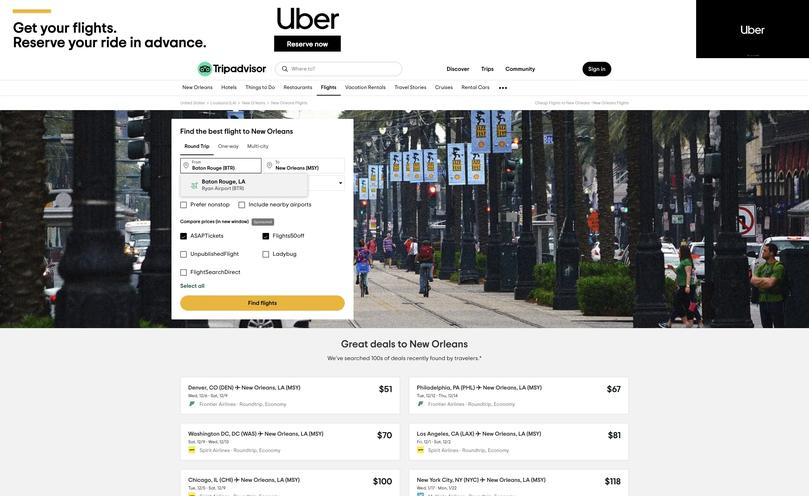 Task type: locate. For each thing, give the bounding box(es) containing it.
- right 12/6
[[208, 394, 210, 399]]

la for $118
[[523, 478, 530, 484]]

spirit airlines - roundtrip, economy for $81
[[428, 449, 509, 454]]

tue, left 12/5 on the left bottom of the page
[[188, 487, 196, 491]]

select all
[[180, 284, 204, 289]]

(msy) for $51
[[286, 386, 300, 391]]

1 vertical spatial new orleans link
[[242, 101, 265, 105]]

ladybug
[[273, 252, 297, 257]]

roundtrip, up the (was)
[[239, 403, 264, 408]]

find left the
[[180, 128, 194, 135]]

way
[[229, 144, 239, 149]]

1 spirit from the left
[[200, 449, 212, 454]]

new up 1/17
[[417, 478, 428, 484]]

found
[[430, 356, 445, 362]]

orleans, for $51
[[254, 386, 276, 391]]

- up the dc
[[237, 403, 238, 408]]

airlines down 12/14
[[447, 403, 464, 408]]

0 vertical spatial new orleans
[[182, 85, 213, 90]]

frontier for $67
[[428, 403, 446, 408]]

- down (lax)
[[460, 449, 461, 454]]

12/9
[[219, 394, 228, 399], [197, 441, 205, 445], [217, 487, 226, 491]]

1 horizontal spatial mon,
[[234, 184, 245, 189]]

tue, for $67
[[417, 394, 425, 399]]

2 vertical spatial 12/9
[[217, 487, 226, 491]]

roundtrip, down (phl)
[[468, 403, 493, 408]]

12/5
[[197, 487, 205, 491]]

(msy) for $81
[[527, 432, 541, 438]]

spirit airlines - roundtrip, economy down the dc
[[200, 449, 280, 454]]

sat, for $51
[[211, 394, 218, 399]]

2 spirit from the left
[[428, 449, 440, 454]]

airlines down (den)
[[219, 403, 236, 408]]

2 horizontal spatial wed,
[[417, 487, 427, 491]]

wed, 1/17  - mon, 1/22
[[417, 487, 457, 491]]

to left do
[[262, 85, 267, 90]]

washington dc, dc (was)
[[188, 432, 257, 438]]

spirit
[[200, 449, 212, 454], [428, 449, 440, 454]]

new orleans, la (msy) for $118
[[487, 478, 546, 484]]

1 vertical spatial tue,
[[188, 487, 196, 491]]

new down do
[[271, 101, 279, 105]]

to right 'flight'
[[243, 128, 250, 135]]

sat, down angeles,
[[434, 441, 442, 445]]

12/9 for $51
[[219, 394, 228, 399]]

economy
[[265, 403, 286, 408], [494, 403, 515, 408], [259, 449, 280, 454], [488, 449, 509, 454]]

12/12
[[426, 394, 435, 399]]

mon, down the return
[[234, 184, 245, 189]]

(msy) for $70
[[309, 432, 323, 438]]

airlines down 12/13
[[213, 449, 230, 454]]

0 horizontal spatial frontier
[[200, 403, 218, 408]]

mon, inside return mon, 12/4
[[234, 184, 245, 189]]

denver, co (den)
[[188, 386, 234, 391]]

mon, inside depart mon, 11/27
[[192, 184, 203, 189]]

Search search field
[[292, 66, 396, 72]]

frontier airlines - roundtrip, economy down (phl)
[[428, 403, 515, 408]]

0 vertical spatial tue,
[[417, 394, 425, 399]]

0 horizontal spatial mon,
[[192, 184, 203, 189]]

to
[[275, 161, 280, 165]]

new orleans, la (msy) for $51
[[242, 386, 300, 391]]

tue,
[[417, 394, 425, 399], [188, 487, 196, 491]]

1 frontier airlines - roundtrip, economy from the left
[[200, 403, 286, 408]]

trips button
[[475, 62, 500, 76]]

(nyc)
[[464, 478, 479, 484]]

0 horizontal spatial city or airport text field
[[180, 158, 261, 174]]

12/9 down (chi)
[[217, 487, 226, 491]]

things to do
[[245, 85, 275, 90]]

compare prices (in new window)
[[180, 220, 249, 225]]

1 horizontal spatial tue,
[[417, 394, 425, 399]]

find the best flight to new orleans
[[180, 128, 293, 135]]

new york city, ny (nyc)
[[417, 478, 479, 484]]

depart mon, 11/27
[[192, 178, 215, 189]]

spirit airlines - roundtrip, economy for $70
[[200, 449, 280, 454]]

baton rouge, la ryan airport (btr)
[[202, 179, 245, 192]]

airlines down the 12/2
[[441, 449, 458, 454]]

united states
[[180, 101, 205, 105]]

cars
[[478, 85, 490, 90]]

wed,
[[188, 394, 198, 399], [208, 441, 218, 445], [417, 487, 427, 491]]

deals right of
[[391, 356, 406, 362]]

vacation rentals
[[345, 85, 386, 90]]

ryan
[[202, 186, 214, 192]]

sat, down co
[[211, 394, 218, 399]]

roundtrip, down the (was)
[[234, 449, 258, 454]]

new orleans up states
[[182, 85, 213, 90]]

$81
[[608, 432, 621, 441]]

0 horizontal spatial spirit
[[200, 449, 212, 454]]

new right (den)
[[242, 386, 253, 391]]

0 horizontal spatial new orleans link
[[178, 80, 217, 96]]

spirit airlines - roundtrip, economy
[[200, 449, 280, 454], [428, 449, 509, 454]]

find flights button
[[180, 296, 345, 311]]

sat, down chicago, il (chi)
[[209, 487, 216, 491]]

sponsored
[[254, 221, 272, 224]]

0 vertical spatial find
[[180, 128, 194, 135]]

unpublishedflight
[[190, 252, 239, 257]]

spirit airlines - roundtrip, economy down (lax)
[[428, 449, 509, 454]]

2 city or airport text field from the left
[[264, 158, 345, 174]]

- right 12/5 on the left bottom of the page
[[206, 487, 208, 491]]

2 spirit airlines - roundtrip, economy from the left
[[428, 449, 509, 454]]

wed, for $51
[[188, 394, 198, 399]]

new orleans, la (msy) for $81
[[482, 432, 541, 438]]

new orleans, la (msy) for $100
[[241, 478, 300, 484]]

1 horizontal spatial spirit airlines - roundtrip, economy
[[428, 449, 509, 454]]

orleans, for $100
[[254, 478, 276, 484]]

11/27
[[204, 184, 215, 189]]

find flights
[[248, 301, 277, 307]]

frontier down tue, 12/12  - thu, 12/14
[[428, 403, 446, 408]]

100s
[[371, 356, 383, 362]]

0 horizontal spatial find
[[180, 128, 194, 135]]

louisiana
[[211, 101, 228, 105]]

0 horizontal spatial wed,
[[188, 394, 198, 399]]

prefer
[[190, 202, 207, 208]]

1 horizontal spatial wed,
[[208, 441, 218, 445]]

- down the sign
[[590, 101, 592, 105]]

12/9 for $100
[[217, 487, 226, 491]]

1 vertical spatial 12/9
[[197, 441, 205, 445]]

2 frontier from the left
[[428, 403, 446, 408]]

airlines
[[219, 403, 236, 408], [447, 403, 464, 408], [213, 449, 230, 454], [441, 449, 458, 454]]

2 frontier airlines - roundtrip, economy from the left
[[428, 403, 515, 408]]

new right the (was)
[[265, 432, 276, 438]]

12/9 down washington
[[197, 441, 205, 445]]

frontier down wed, 12/6  - sat, 12/9
[[200, 403, 218, 408]]

frontier airlines - roundtrip, economy down (den)
[[200, 403, 286, 408]]

new right (la)
[[242, 101, 250, 105]]

-
[[590, 101, 592, 105], [208, 394, 210, 399], [436, 394, 438, 399], [237, 403, 238, 408], [465, 403, 467, 408], [206, 441, 207, 445], [432, 441, 433, 445], [231, 449, 232, 454], [460, 449, 461, 454], [206, 487, 208, 491], [436, 487, 437, 491]]

orleans, for $70
[[277, 432, 299, 438]]

1 vertical spatial find
[[248, 301, 259, 307]]

find for find the best flight to new orleans
[[180, 128, 194, 135]]

city
[[260, 144, 268, 149]]

orleans down restaurants link
[[280, 101, 294, 105]]

City or Airport text field
[[180, 158, 261, 174], [264, 158, 345, 174]]

deals up of
[[370, 340, 395, 350]]

spirit down fri, 12/1  - sat, 12/2
[[428, 449, 440, 454]]

los
[[417, 432, 426, 438]]

mon, down "depart"
[[192, 184, 203, 189]]

find left "flights"
[[248, 301, 259, 307]]

orleans,
[[254, 386, 276, 391], [496, 386, 518, 391], [277, 432, 299, 438], [495, 432, 517, 438], [254, 478, 276, 484], [499, 478, 522, 484]]

- right 1/17
[[436, 487, 437, 491]]

orleans up by
[[432, 340, 468, 350]]

dc
[[232, 432, 240, 438]]

rental cars
[[462, 85, 490, 90]]

cruises link
[[431, 80, 457, 96]]

la for $51
[[278, 386, 285, 391]]

new orleans link down 'things'
[[242, 101, 265, 105]]

mon,
[[192, 184, 203, 189], [234, 184, 245, 189], [438, 487, 448, 491]]

None search field
[[276, 63, 402, 76]]

12/9 down (den)
[[219, 394, 228, 399]]

$100
[[373, 478, 392, 487]]

ca
[[451, 432, 459, 438]]

louisiana (la) link
[[211, 101, 236, 105]]

1 spirit airlines - roundtrip, economy from the left
[[200, 449, 280, 454]]

airports
[[290, 202, 311, 208]]

economy for $81
[[488, 449, 509, 454]]

mon, for mon, 11/27
[[192, 184, 203, 189]]

wed, left 1/17
[[417, 487, 427, 491]]

1 horizontal spatial frontier airlines - roundtrip, economy
[[428, 403, 515, 408]]

1 horizontal spatial find
[[248, 301, 259, 307]]

by
[[447, 356, 453, 362]]

la for $70
[[301, 432, 308, 438]]

0 horizontal spatial tue,
[[188, 487, 196, 491]]

orleans
[[194, 85, 213, 90], [251, 101, 265, 105], [280, 101, 294, 105], [575, 101, 590, 105], [601, 101, 616, 105], [267, 128, 293, 135], [432, 340, 468, 350]]

new orleans
[[182, 85, 213, 90], [242, 101, 265, 105]]

all
[[198, 284, 204, 289]]

(den)
[[219, 386, 234, 391]]

mon, down new york city, ny (nyc)
[[438, 487, 448, 491]]

new up recently
[[409, 340, 429, 350]]

frontier airlines - roundtrip, economy
[[200, 403, 286, 408], [428, 403, 515, 408]]

0 horizontal spatial frontier airlines - roundtrip, economy
[[200, 403, 286, 408]]

los angeles, ca (lax)
[[417, 432, 474, 438]]

sign
[[588, 66, 600, 72]]

2 vertical spatial wed,
[[417, 487, 427, 491]]

0 horizontal spatial spirit airlines - roundtrip, economy
[[200, 449, 280, 454]]

best
[[208, 128, 223, 135]]

new up 'multi-city'
[[251, 128, 266, 135]]

roundtrip,
[[239, 403, 264, 408], [468, 403, 493, 408], [234, 449, 258, 454], [462, 449, 487, 454]]

wed, left 12/13
[[208, 441, 218, 445]]

find inside button
[[248, 301, 259, 307]]

new orleans down 'things'
[[242, 101, 265, 105]]

roundtrip, down (lax)
[[462, 449, 487, 454]]

travel stories
[[394, 85, 426, 90]]

1 horizontal spatial city or airport text field
[[264, 158, 345, 174]]

1 horizontal spatial frontier
[[428, 403, 446, 408]]

(msy) for $100
[[285, 478, 300, 484]]

0 vertical spatial wed,
[[188, 394, 198, 399]]

0 vertical spatial 12/9
[[219, 394, 228, 399]]

flight
[[224, 128, 241, 135]]

1 city or airport text field from the left
[[180, 158, 261, 174]]

sign in link
[[582, 62, 611, 76]]

cruises
[[435, 85, 453, 90]]

- down washington
[[206, 441, 207, 445]]

1 horizontal spatial new orleans link
[[242, 101, 265, 105]]

economy for $70
[[259, 449, 280, 454]]

sat, for $100
[[209, 487, 216, 491]]

tue, left '12/12'
[[417, 394, 425, 399]]

1 horizontal spatial spirit
[[428, 449, 440, 454]]

orleans, for $81
[[495, 432, 517, 438]]

new orleans link up states
[[178, 80, 217, 96]]

wed, down denver,
[[188, 394, 198, 399]]

new orleans, la (msy) for $70
[[265, 432, 323, 438]]

chicago,
[[188, 478, 213, 484]]

sat, 12/9  - wed, 12/13
[[188, 441, 229, 445]]

hotels
[[221, 85, 237, 90]]

louisiana (la)
[[211, 101, 236, 105]]

1 vertical spatial wed,
[[208, 441, 218, 445]]

spirit down sat, 12/9  - wed, 12/13
[[200, 449, 212, 454]]

to up we've searched 100s of deals recently found by travelers.*
[[398, 340, 407, 350]]

depart
[[192, 178, 205, 182]]

- down the dc
[[231, 449, 232, 454]]

to
[[262, 85, 267, 90], [562, 101, 565, 105], [243, 128, 250, 135], [398, 340, 407, 350]]

1 vertical spatial new orleans
[[242, 101, 265, 105]]

community button
[[500, 62, 541, 76]]

1 frontier from the left
[[200, 403, 218, 408]]

asaptickets
[[190, 233, 223, 239]]

ny
[[455, 478, 463, 484]]



Task type: describe. For each thing, give the bounding box(es) containing it.
new orleans flights
[[271, 101, 307, 105]]

economy for $67
[[494, 403, 515, 408]]

rental
[[462, 85, 477, 90]]

airlines for $67
[[447, 403, 464, 408]]

orleans up states
[[194, 85, 213, 90]]

0 vertical spatial new orleans link
[[178, 80, 217, 96]]

(btr)
[[232, 186, 244, 192]]

la inside "baton rouge, la ryan airport (btr)"
[[239, 179, 245, 185]]

0 vertical spatial deals
[[370, 340, 395, 350]]

la for $81
[[518, 432, 525, 438]]

roundtrip, for $51
[[239, 403, 264, 408]]

searched
[[344, 356, 370, 362]]

frontier airlines - roundtrip, economy for $67
[[428, 403, 515, 408]]

spirit for $81
[[428, 449, 440, 454]]

spirit for $70
[[200, 449, 212, 454]]

(la)
[[229, 101, 236, 105]]

new up united
[[182, 85, 193, 90]]

multi-city
[[247, 144, 268, 149]]

restaurants link
[[279, 80, 317, 96]]

we've searched 100s of deals recently found by travelers.*
[[328, 356, 481, 362]]

economy for $51
[[265, 403, 286, 408]]

new down sign in "link"
[[593, 101, 600, 105]]

orleans down things to do link
[[251, 101, 265, 105]]

return
[[234, 178, 246, 182]]

united states link
[[180, 101, 205, 105]]

great deals to new orleans
[[341, 340, 468, 350]]

$70
[[377, 432, 392, 441]]

1 vertical spatial deals
[[391, 356, 406, 362]]

new orleans, la (msy) for $67
[[483, 386, 542, 391]]

orleans down in
[[601, 101, 616, 105]]

include
[[249, 202, 268, 208]]

city or airport text field for from
[[180, 158, 261, 174]]

philadelphia,
[[417, 386, 452, 391]]

orleans, for $118
[[499, 478, 522, 484]]

flights50off
[[273, 233, 304, 239]]

tue, 12/12  - thu, 12/14
[[417, 394, 457, 399]]

flights
[[261, 301, 277, 307]]

$118
[[605, 478, 621, 487]]

washington
[[188, 432, 220, 438]]

multi-
[[247, 144, 260, 149]]

new right cheap
[[566, 101, 574, 105]]

1 horizontal spatial new orleans
[[242, 101, 265, 105]]

roundtrip, for $70
[[234, 449, 258, 454]]

baton
[[202, 179, 218, 185]]

roundtrip, for $67
[[468, 403, 493, 408]]

rental cars link
[[457, 80, 494, 96]]

(msy) for $118
[[531, 478, 546, 484]]

chicago, il (chi)
[[188, 478, 233, 484]]

$51
[[379, 386, 392, 395]]

city,
[[442, 478, 454, 484]]

$67
[[607, 386, 621, 395]]

return mon, 12/4
[[234, 178, 255, 189]]

airlines for $51
[[219, 403, 236, 408]]

(msy) for $67
[[527, 386, 542, 391]]

12/6
[[199, 394, 207, 399]]

york
[[430, 478, 441, 484]]

frontier airlines - roundtrip, economy for $51
[[200, 403, 286, 408]]

0 horizontal spatial new orleans
[[182, 85, 213, 90]]

(was)
[[241, 432, 257, 438]]

tue, for $100
[[188, 487, 196, 491]]

find for find flights
[[248, 301, 259, 307]]

airlines for $70
[[213, 449, 230, 454]]

orleans up city
[[267, 128, 293, 135]]

angeles,
[[427, 432, 450, 438]]

flights inside flights link
[[321, 85, 336, 90]]

(in
[[216, 220, 221, 225]]

tue, 12/5  - sat, 12/9
[[188, 487, 226, 491]]

new right (lax)
[[482, 432, 494, 438]]

prefer nonstop
[[190, 202, 230, 208]]

co
[[209, 386, 218, 391]]

orleans down the sign
[[575, 101, 590, 105]]

thu,
[[439, 394, 447, 399]]

restaurants
[[284, 85, 312, 90]]

cheap
[[535, 101, 548, 105]]

- right 12/1
[[432, 441, 433, 445]]

trips
[[481, 66, 494, 72]]

frontier for $51
[[200, 403, 218, 408]]

travelers.*
[[454, 356, 481, 362]]

la for $100
[[277, 478, 284, 484]]

1/22
[[449, 487, 457, 491]]

mon, for mon, 12/4
[[234, 184, 245, 189]]

12/14
[[448, 394, 457, 399]]

denver,
[[188, 386, 208, 391]]

flightsearchdirect
[[190, 270, 240, 276]]

united
[[180, 101, 192, 105]]

the
[[196, 128, 207, 135]]

to right cheap
[[562, 101, 565, 105]]

tripadvisor image
[[198, 62, 266, 76]]

window)
[[231, 220, 249, 225]]

- down (phl)
[[465, 403, 467, 408]]

12/2
[[443, 441, 451, 445]]

we've
[[328, 356, 343, 362]]

do
[[268, 85, 275, 90]]

new right (phl)
[[483, 386, 494, 391]]

rouge,
[[219, 179, 237, 185]]

new right (chi)
[[241, 478, 252, 484]]

include nearby airports
[[249, 202, 311, 208]]

prices
[[201, 220, 215, 225]]

advertisement region
[[0, 0, 809, 58]]

flights link
[[317, 80, 341, 96]]

orleans, for $67
[[496, 386, 518, 391]]

stories
[[410, 85, 426, 90]]

states
[[193, 101, 205, 105]]

sat, down washington
[[188, 441, 196, 445]]

nearby
[[270, 202, 289, 208]]

12/4
[[246, 184, 255, 189]]

(phl)
[[461, 386, 475, 391]]

sat, for $81
[[434, 441, 442, 445]]

roundtrip, for $81
[[462, 449, 487, 454]]

wed, for $118
[[417, 487, 427, 491]]

- left thu,
[[436, 394, 438, 399]]

(chi)
[[220, 478, 233, 484]]

cheap flights to new orleans - new orleans flights
[[535, 101, 629, 105]]

new right (nyc)
[[487, 478, 498, 484]]

2 horizontal spatial mon,
[[438, 487, 448, 491]]

discover
[[447, 66, 469, 72]]

search image
[[281, 66, 289, 73]]

wed, 12/6  - sat, 12/9
[[188, 394, 228, 399]]

sign in
[[588, 66, 605, 72]]

airlines for $81
[[441, 449, 458, 454]]

fri,
[[417, 441, 423, 445]]

city or airport text field for to
[[264, 158, 345, 174]]

la for $67
[[519, 386, 526, 391]]

12/1
[[424, 441, 431, 445]]

fri, 12/1  - sat, 12/2
[[417, 441, 451, 445]]

trip
[[200, 144, 209, 149]]

new
[[222, 220, 230, 225]]

12/13
[[219, 441, 229, 445]]



Task type: vqa. For each thing, say whether or not it's contained in the screenshot.
Chicago,
yes



